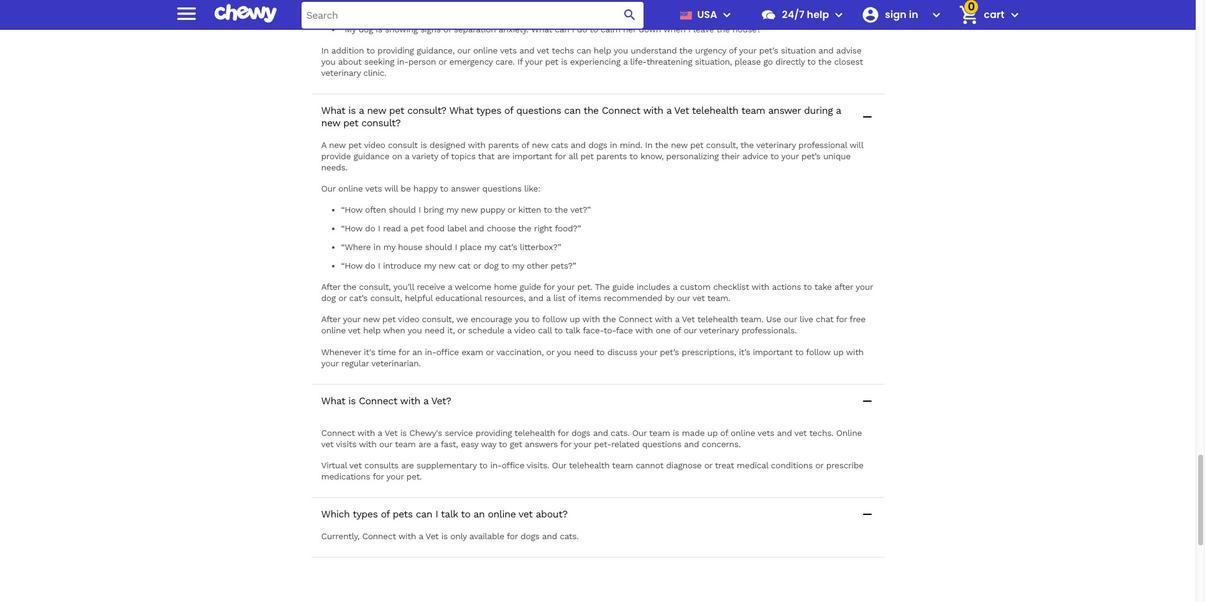 Task type: locate. For each thing, give the bounding box(es) containing it.
0 horizontal spatial in
[[321, 45, 329, 55]]

need left it,
[[425, 326, 445, 336]]

0 vertical spatial team.
[[708, 293, 731, 303]]

supplementary
[[417, 460, 477, 470]]

submit search image
[[623, 7, 638, 22]]

if
[[518, 57, 523, 66]]

cat's down choose
[[499, 242, 517, 252]]

0 horizontal spatial pet's
[[660, 347, 679, 357]]

0 vertical spatial providing
[[378, 45, 414, 55]]

menu image inside usa dropdown button
[[720, 7, 735, 22]]

video down helpful
[[398, 314, 419, 324]]

pets?"
[[551, 261, 576, 271]]

1 horizontal spatial office
[[502, 460, 524, 470]]

connect inside what is a new pet consult? what types of questions can the connect with a vet telehealth team answer during a new pet consult?
[[602, 104, 641, 116]]

situation,
[[695, 57, 732, 66]]

0 horizontal spatial get
[[510, 439, 522, 449]]

in- inside virtual vet consults are supplementary to in-office visits. our telehealth team cannot diagnose or treat medical conditions or prescribe medications for your pet.
[[490, 460, 502, 470]]

0 vertical spatial in
[[909, 7, 919, 22]]

providing inside connect with a vet is chewy's service providing telehealth for dogs and cats. our team is made up of online vets and vet techs. online vet visits with our team are a fast, easy way to get answers for your pet-related questions and concerns.
[[476, 428, 512, 438]]

and down the made
[[684, 439, 699, 449]]

addition
[[331, 45, 364, 55]]

1 vertical spatial consult?
[[362, 117, 401, 129]]

after the consult, you'll receive a welcome home guide for your pet. the guide includes a custom checklist with actions to take after your dog or cat's consult, helpful educational resources, and a list of items recommended by our vet team.
[[321, 282, 873, 303]]

help up experiencing
[[594, 45, 611, 55]]

to inside after the consult, you'll receive a welcome home guide for your pet. the guide includes a custom checklist with actions to take after your dog or cat's consult, helpful educational resources, and a list of items recommended by our vet team.
[[804, 282, 812, 292]]

office inside virtual vet consults are supplementary to in-office visits. our telehealth team cannot diagnose or treat medical conditions or prescribe medications for your pet.
[[502, 460, 524, 470]]

our inside after the consult, you'll receive a welcome home guide for your pet. the guide includes a custom checklist with actions to take after your dog or cat's consult, helpful educational resources, and a list of items recommended by our vet team.
[[677, 293, 690, 303]]

my right place
[[484, 242, 496, 252]]

2 vertical spatial our
[[552, 460, 567, 470]]

know,
[[641, 151, 664, 161]]

should down food
[[425, 242, 452, 252]]

providing up way
[[476, 428, 512, 438]]

provide
[[321, 151, 351, 161]]

"my for "my dog is showing signs of separation anxiety. what can i do to calm her down when i leave the house?"
[[341, 24, 356, 34]]

0 vertical spatial pet's
[[759, 45, 779, 55]]

0 vertical spatial veterinary
[[321, 68, 361, 78]]

need
[[425, 326, 445, 336], [574, 347, 594, 357]]

puppy
[[480, 205, 505, 215]]

0 vertical spatial dog
[[359, 24, 373, 34]]

vets
[[500, 45, 517, 55], [365, 184, 382, 194], [758, 428, 775, 438]]

questions up puppy
[[482, 184, 522, 194]]

pet's inside a new pet video consult is designed with parents of new cats and dogs in mind. in the new pet consult, the veterinary professional will provide guidance on a variety of topics that are important for all pet parents to know, personalizing their advice to your pet's unique needs.
[[802, 151, 821, 161]]

2 vertical spatial questions
[[642, 439, 682, 449]]

up inside connect with a vet is chewy's service providing telehealth for dogs and cats. our team is made up of online vets and vet techs. online vet visits with our team are a fast, easy way to get answers for your pet-related questions and concerns.
[[708, 428, 718, 438]]

a inside a new pet video consult is designed with parents of new cats and dogs in mind. in the new pet consult, the veterinary professional will provide guidance on a variety of topics that are important for all pet parents to know, personalizing their advice to your pet's unique needs.
[[405, 151, 410, 161]]

video
[[364, 140, 385, 150], [398, 314, 419, 324], [514, 326, 536, 336]]

0 horizontal spatial important
[[513, 151, 552, 161]]

telehealth up the "their" on the right top of page
[[692, 104, 739, 116]]

your up the whenever
[[343, 314, 360, 324]]

her up 'calm'
[[604, 5, 617, 15]]

will inside a new pet video consult is designed with parents of new cats and dogs in mind. in the new pet consult, the veterinary professional will provide guidance on a variety of topics that are important for all pet parents to know, personalizing their advice to your pet's unique needs.
[[850, 140, 863, 150]]

in- inside whenever it's time for an in-office exam or vaccination, or you need to discuss your pet's prescriptions, it's important to follow up with your regular veterinarian.
[[425, 347, 436, 357]]

is
[[376, 24, 382, 34], [561, 57, 568, 66], [349, 104, 356, 116], [421, 140, 427, 150], [349, 395, 356, 407], [400, 428, 407, 438], [673, 428, 679, 438], [441, 531, 448, 541]]

the
[[717, 24, 730, 34], [680, 45, 693, 55], [819, 57, 832, 66], [584, 104, 599, 116], [655, 140, 668, 150], [741, 140, 754, 150], [555, 205, 568, 215], [518, 223, 532, 233], [343, 282, 356, 292], [603, 314, 616, 324]]

and up all
[[571, 140, 586, 150]]

are right the consults
[[401, 460, 414, 470]]

vet inside after your new pet video consult, we encourage you to follow up with the connect with a vet telehealth team. use our live chat for free online vet help when you need it, or schedule a video call to talk face-to-face with one of our veterinary professionals.
[[682, 314, 695, 324]]

or down guidance,
[[439, 57, 447, 66]]

we
[[456, 314, 468, 324]]

1 vertical spatial pet's
[[802, 151, 821, 161]]

veterinary up the prescriptions,
[[700, 326, 739, 336]]

need inside whenever it's time for an in-office exam or vaccination, or you need to discuss your pet's prescriptions, it's important to follow up with your regular veterinarian.
[[574, 347, 594, 357]]

0 horizontal spatial help
[[363, 326, 381, 336]]

24/7 help
[[782, 7, 829, 22]]

you inside whenever it's time for an in-office exam or vaccination, or you need to discuss your pet's prescriptions, it's important to follow up with your regular veterinarian.
[[557, 347, 571, 357]]

1 horizontal spatial pet's
[[759, 45, 779, 55]]

1 vertical spatial "how
[[341, 223, 363, 233]]

chewy support image
[[761, 7, 777, 23]]

right
[[534, 223, 552, 233]]

1 vertical spatial in
[[374, 242, 381, 252]]

telehealth
[[692, 104, 739, 116], [698, 314, 738, 324], [515, 428, 555, 438], [569, 460, 610, 470]]

1 vertical spatial "my
[[341, 24, 356, 34]]

or right exam
[[486, 347, 494, 357]]

what is a new pet consult? what types of questions can the connect with a vet telehealth team answer during a new pet consult?
[[321, 104, 841, 129]]

pet. inside virtual vet consults are supplementary to in-office visits. our telehealth team cannot diagnose or treat medical conditions or prescribe medications for your pet.
[[407, 471, 422, 481]]

new up a on the top left of page
[[321, 117, 340, 129]]

telehealth down pet-
[[569, 460, 610, 470]]

24/7 help link
[[756, 0, 829, 30]]

0 horizontal spatial in
[[374, 242, 381, 252]]

team inside virtual vet consults are supplementary to in-office visits. our telehealth team cannot diagnose or treat medical conditions or prescribe medications for your pet.
[[612, 460, 633, 470]]

separation
[[454, 24, 496, 34]]

to right way
[[499, 439, 507, 449]]

or inside after your new pet video consult, we encourage you to follow up with the connect with a vet telehealth team. use our live chat for free online vet help when you need it, or schedule a video call to talk face-to-face with one of our veterinary professionals.
[[458, 326, 466, 336]]

1 "how from the top
[[341, 205, 363, 215]]

0 horizontal spatial cat's
[[349, 293, 368, 303]]

connect up face at the right bottom of page
[[619, 314, 652, 324]]

1 horizontal spatial menu image
[[720, 7, 735, 22]]

"my for "my cat has been scratching at her ears this week. how can i get her some relief?"
[[341, 5, 356, 15]]

in- inside in addition to providing guidance, our online vets and vet techs can help you understand the urgency of your pet's situation and advise you about seeking in-person or emergency care. if your pet is experiencing a life-threatening situation, please go directly to the closest veterinary clinic.
[[397, 57, 409, 66]]

can inside what is a new pet consult? what types of questions can the connect with a vet telehealth team answer during a new pet consult?
[[564, 104, 581, 116]]

1 vertical spatial cat's
[[349, 293, 368, 303]]

professional
[[799, 140, 847, 150]]

home
[[494, 282, 517, 292]]

0 horizontal spatial menu image
[[174, 1, 199, 26]]

cats. inside connect with a vet is chewy's service providing telehealth for dogs and cats. our team is made up of online vets and vet techs. online vet visits with our team are a fast, easy way to get answers for your pet-related questions and concerns.
[[611, 428, 630, 438]]

1 horizontal spatial our
[[552, 460, 567, 470]]

pet's up go
[[759, 45, 779, 55]]

0 vertical spatial are
[[497, 151, 510, 161]]

mind.
[[620, 140, 643, 150]]

menu image
[[174, 1, 199, 26], [720, 7, 735, 22]]

with left one
[[636, 326, 653, 336]]

2 vertical spatial up
[[708, 428, 718, 438]]

0 horizontal spatial team.
[[708, 293, 731, 303]]

1 "my from the top
[[341, 5, 356, 15]]

1 vertical spatial types
[[353, 508, 378, 520]]

your inside virtual vet consults are supplementary to in-office visits. our telehealth team cannot diagnose or treat medical conditions or prescribe medications for your pet.
[[386, 471, 404, 481]]

help left help menu image
[[807, 7, 829, 22]]

2 after from the top
[[321, 314, 341, 324]]

guidance
[[354, 151, 390, 161]]

veterinary
[[321, 68, 361, 78], [757, 140, 796, 150], [700, 326, 739, 336]]

0 horizontal spatial our
[[321, 184, 336, 194]]

vet inside after your new pet video consult, we encourage you to follow up with the connect with a vet telehealth team. use our live chat for free online vet help when you need it, or schedule a video call to talk face-to-face with one of our veterinary professionals.
[[348, 326, 361, 336]]

and inside after the consult, you'll receive a welcome home guide for your pet. the guide includes a custom checklist with actions to take after your dog or cat's consult, helpful educational resources, and a list of items recommended by our vet team.
[[529, 293, 544, 303]]

after for after your new pet video consult, we encourage you to follow up with the connect with a vet telehealth team. use our live chat for free online vet help when you need it, or schedule a video call to talk face-to-face with one of our veterinary professionals.
[[321, 314, 341, 324]]

veterinary down about on the top left of the page
[[321, 68, 361, 78]]

do for "how do i read a pet food label and choose the right food?"
[[365, 223, 375, 233]]

and up if
[[520, 45, 535, 55]]

1 horizontal spatial consult?
[[407, 104, 447, 116]]

dogs up virtual vet consults are supplementary to in-office visits. our telehealth team cannot diagnose or treat medical conditions or prescribe medications for your pet.
[[572, 428, 591, 438]]

follow inside whenever it's time for an in-office exam or vaccination, or you need to discuss your pet's prescriptions, it's important to follow up with your regular veterinarian.
[[806, 347, 831, 357]]

telehealth inside virtual vet consults are supplementary to in-office visits. our telehealth team cannot diagnose or treat medical conditions or prescribe medications for your pet.
[[569, 460, 610, 470]]

vet up medications
[[350, 460, 362, 470]]

situation
[[781, 45, 816, 55]]

sign in
[[885, 7, 919, 22]]

ears
[[484, 5, 500, 15]]

with up know,
[[643, 104, 664, 116]]

get up 'calm'
[[589, 5, 601, 15]]

an
[[412, 347, 422, 357], [474, 508, 485, 520]]

down
[[639, 24, 661, 34]]

0 vertical spatial up
[[570, 314, 580, 324]]

2 horizontal spatial video
[[514, 326, 536, 336]]

0 horizontal spatial up
[[570, 314, 580, 324]]

after inside after your new pet video consult, we encourage you to follow up with the connect with a vet telehealth team. use our live chat for free online vet help when you need it, or schedule a video call to talk face-to-face with one of our veterinary professionals.
[[321, 314, 341, 324]]

in up know,
[[645, 140, 653, 150]]

cart
[[984, 7, 1005, 22]]

0 vertical spatial types
[[476, 104, 501, 116]]

the right leave
[[717, 24, 730, 34]]

are inside connect with a vet is chewy's service providing telehealth for dogs and cats. our team is made up of online vets and vet techs. online vet visits with our team are a fast, easy way to get answers for your pet-related questions and concerns.
[[419, 439, 431, 449]]

1 horizontal spatial types
[[476, 104, 501, 116]]

how
[[546, 5, 564, 15]]

will up the unique on the right of the page
[[850, 140, 863, 150]]

questions
[[516, 104, 561, 116], [482, 184, 522, 194], [642, 439, 682, 449]]

new up provide
[[329, 140, 346, 150]]

to up seeking
[[367, 45, 375, 55]]

with inside after the consult, you'll receive a welcome home guide for your pet. the guide includes a custom checklist with actions to take after your dog or cat's consult, helpful educational resources, and a list of items recommended by our vet team.
[[752, 282, 770, 292]]

get inside connect with a vet is chewy's service providing telehealth for dogs and cats. our team is made up of online vets and vet techs. online vet visits with our team are a fast, easy way to get answers for your pet-related questions and concerns.
[[510, 439, 522, 449]]

0 vertical spatial cats.
[[611, 428, 630, 438]]

should
[[389, 205, 416, 215], [425, 242, 452, 252]]

consult, left 'you'll'
[[359, 282, 391, 292]]

advise
[[837, 45, 862, 55]]

usa
[[697, 7, 718, 22]]

for inside after your new pet video consult, we encourage you to follow up with the connect with a vet telehealth team. use our live chat for free online vet help when you need it, or schedule a video call to talk face-to-face with one of our veterinary professionals.
[[836, 314, 847, 324]]

1 vertical spatial up
[[834, 347, 844, 357]]

to down way
[[479, 460, 488, 470]]

an up the "available"
[[474, 508, 485, 520]]

2 horizontal spatial are
[[497, 151, 510, 161]]

when inside after your new pet video consult, we encourage you to follow up with the connect with a vet telehealth team. use our live chat for free online vet help when you need it, or schedule a video call to talk face-to-face with one of our veterinary professionals.
[[383, 326, 405, 336]]

1 horizontal spatial answer
[[769, 104, 801, 116]]

can up cats
[[564, 104, 581, 116]]

the down "where
[[343, 282, 356, 292]]

"how do i introduce my new cat or dog to my other pets?"
[[341, 261, 576, 271]]

after inside after the consult, you'll receive a welcome home guide for your pet. the guide includes a custom checklist with actions to take after your dog or cat's consult, helpful educational resources, and a list of items recommended by our vet team.
[[321, 282, 341, 292]]

0 horizontal spatial are
[[401, 460, 414, 470]]

team. inside after your new pet video consult, we encourage you to follow up with the connect with a vet telehealth team. use our live chat for free online vet help when you need it, or schedule a video call to talk face-to-face with one of our veterinary professionals.
[[741, 314, 764, 324]]

choose
[[487, 223, 516, 233]]

professionals.
[[742, 326, 797, 336]]

what up a on the top left of page
[[321, 104, 345, 116]]

online inside connect with a vet is chewy's service providing telehealth for dogs and cats. our team is made up of online vets and vet techs. online vet visits with our team are a fast, easy way to get answers for your pet-related questions and concerns.
[[731, 428, 755, 438]]

cat down place
[[458, 261, 471, 271]]

1 horizontal spatial will
[[850, 140, 863, 150]]

1 horizontal spatial in-
[[425, 347, 436, 357]]

prescriptions,
[[682, 347, 736, 357]]

food?"
[[555, 223, 581, 233]]

0 horizontal spatial video
[[364, 140, 385, 150]]

0 vertical spatial will
[[850, 140, 863, 150]]

2 vertical spatial vets
[[758, 428, 775, 438]]

pet up consult
[[389, 104, 404, 116]]

2 vertical spatial "how
[[341, 261, 363, 271]]

prescribe
[[827, 460, 864, 470]]

team inside what is a new pet consult? what types of questions can the connect with a vet telehealth team answer during a new pet consult?
[[742, 104, 765, 116]]

1 horizontal spatial her
[[604, 5, 617, 15]]

1 horizontal spatial vets
[[500, 45, 517, 55]]

for left the free
[[836, 314, 847, 324]]

telehealth inside what is a new pet consult? what types of questions can the connect with a vet telehealth team answer during a new pet consult?
[[692, 104, 739, 116]]

0 horizontal spatial an
[[412, 347, 422, 357]]

pets
[[393, 508, 413, 520]]

or down call
[[547, 347, 555, 357]]

consult, inside after your new pet video consult, we encourage you to follow up with the connect with a vet telehealth team. use our live chat for free online vet help when you need it, or schedule a video call to talk face-to-face with one of our veterinary professionals.
[[422, 314, 454, 324]]

recommended
[[604, 293, 663, 303]]

2 vertical spatial are
[[401, 460, 414, 470]]

service
[[445, 428, 473, 438]]

0 vertical spatial "how
[[341, 205, 363, 215]]

or
[[439, 57, 447, 66], [508, 205, 516, 215], [473, 261, 481, 271], [339, 293, 347, 303], [458, 326, 466, 336], [486, 347, 494, 357], [547, 347, 555, 357], [705, 460, 713, 470], [816, 460, 824, 470]]

0 vertical spatial office
[[436, 347, 459, 357]]

0 horizontal spatial veterinary
[[321, 68, 361, 78]]

0 vertical spatial questions
[[516, 104, 561, 116]]

0 vertical spatial follow
[[543, 314, 567, 324]]

get
[[589, 5, 601, 15], [510, 439, 522, 449]]

"how for "how do i introduce my new cat or dog to my other pets?"
[[341, 261, 363, 271]]

Product search field
[[301, 2, 644, 28]]

which types of pets can i talk to an online vet about? image
[[860, 507, 875, 522]]

pet right all
[[581, 151, 594, 161]]

2 vertical spatial do
[[365, 261, 375, 271]]

vet down which types of pets can i talk to an online vet about?
[[426, 531, 439, 541]]

of
[[444, 24, 451, 34], [729, 45, 737, 55], [505, 104, 513, 116], [522, 140, 529, 150], [441, 151, 449, 161], [568, 293, 576, 303], [673, 326, 681, 336], [721, 428, 728, 438], [381, 508, 390, 520]]

0 horizontal spatial cat
[[359, 5, 371, 15]]

chewy home image
[[214, 0, 277, 27]]

after
[[321, 282, 341, 292], [321, 314, 341, 324]]

video inside a new pet video consult is designed with parents of new cats and dogs in mind. in the new pet consult, the veterinary professional will provide guidance on a variety of topics that are important for all pet parents to know, personalizing their advice to your pet's unique needs.
[[364, 140, 385, 150]]

pet up guidance
[[348, 140, 362, 150]]

in right "where
[[374, 242, 381, 252]]

vet inside in addition to providing guidance, our online vets and vet techs can help you understand the urgency of your pet's situation and advise you about seeking in-person or emergency care. if your pet is experiencing a life-threatening situation, please go directly to the closest veterinary clinic.
[[537, 45, 549, 55]]

with inside what is a new pet consult? what types of questions can the connect with a vet telehealth team answer during a new pet consult?
[[643, 104, 664, 116]]

you
[[614, 45, 628, 55], [321, 57, 336, 66], [515, 314, 529, 324], [408, 326, 422, 336], [557, 347, 571, 357]]

team down related
[[612, 460, 633, 470]]

are right that at the left of the page
[[497, 151, 510, 161]]

of down the designed
[[441, 151, 449, 161]]

2 horizontal spatial her
[[623, 24, 636, 34]]

welcome
[[455, 282, 491, 292]]

3 "how from the top
[[341, 261, 363, 271]]

pet
[[545, 57, 558, 66], [389, 104, 404, 116], [343, 117, 359, 129], [348, 140, 362, 150], [690, 140, 704, 150], [581, 151, 594, 161], [411, 223, 424, 233], [382, 314, 396, 324]]

is left the made
[[673, 428, 679, 438]]

for inside virtual vet consults are supplementary to in-office visits. our telehealth team cannot diagnose or treat medical conditions or prescribe medications for your pet.
[[373, 471, 384, 481]]

online inside after your new pet video consult, we encourage you to follow up with the connect with a vet telehealth team. use our live chat for free online vet help when you need it, or schedule a video call to talk face-to-face with one of our veterinary professionals.
[[321, 326, 346, 336]]

0 horizontal spatial vets
[[365, 184, 382, 194]]

2 vertical spatial veterinary
[[700, 326, 739, 336]]

regular
[[341, 358, 369, 368]]

24/7
[[782, 7, 805, 22]]

2 guide from the left
[[613, 282, 634, 292]]

1 horizontal spatial should
[[425, 242, 452, 252]]

our
[[321, 184, 336, 194], [633, 428, 647, 438], [552, 460, 567, 470]]

cat's inside after the consult, you'll receive a welcome home guide for your pet. the guide includes a custom checklist with actions to take after your dog or cat's consult, helpful educational resources, and a list of items recommended by our vet team.
[[349, 293, 368, 303]]

talk left face-
[[565, 326, 580, 336]]

or inside in addition to providing guidance, our online vets and vet techs can help you understand the urgency of your pet's situation and advise you about seeking in-person or emergency care. if your pet is experiencing a life-threatening situation, please go directly to the closest veterinary clinic.
[[439, 57, 447, 66]]

1 horizontal spatial important
[[753, 347, 793, 357]]

0 horizontal spatial when
[[383, 326, 405, 336]]

during
[[804, 104, 833, 116]]

up up concerns.
[[708, 428, 718, 438]]

of right one
[[673, 326, 681, 336]]

"my up addition
[[341, 24, 356, 34]]

0 vertical spatial help
[[807, 7, 829, 22]]

1 horizontal spatial follow
[[806, 347, 831, 357]]

help menu image
[[832, 7, 847, 22]]

0 vertical spatial our
[[321, 184, 336, 194]]

0 vertical spatial talk
[[565, 326, 580, 336]]

1 vertical spatial video
[[398, 314, 419, 324]]

can inside in addition to providing guidance, our online vets and vet techs can help you understand the urgency of your pet's situation and advise you about seeking in-person or emergency care. if your pet is experiencing a life-threatening situation, please go directly to the closest veterinary clinic.
[[577, 45, 591, 55]]

types inside what is a new pet consult? what types of questions can the connect with a vet telehealth team answer during a new pet consult?
[[476, 104, 501, 116]]

can up experiencing
[[577, 45, 591, 55]]

"my
[[341, 5, 356, 15], [341, 24, 356, 34]]

1 horizontal spatial pet.
[[577, 282, 593, 292]]

cats. down "about?"
[[560, 531, 579, 541]]

a
[[623, 57, 628, 66], [359, 104, 364, 116], [667, 104, 672, 116], [836, 104, 841, 116], [405, 151, 410, 161], [404, 223, 408, 233], [448, 282, 452, 292], [673, 282, 678, 292], [546, 293, 551, 303], [675, 314, 680, 324], [507, 326, 512, 336], [424, 395, 429, 407], [378, 428, 382, 438], [434, 439, 438, 449], [419, 531, 423, 541]]

2 "how from the top
[[341, 223, 363, 233]]

1 horizontal spatial cat
[[458, 261, 471, 271]]

with inside a new pet video consult is designed with parents of new cats and dogs in mind. in the new pet consult, the veterinary professional will provide guidance on a variety of topics that are important for all pet parents to know, personalizing their advice to your pet's unique needs.
[[468, 140, 486, 150]]

care.
[[496, 57, 515, 66]]

of inside in addition to providing guidance, our online vets and vet techs can help you understand the urgency of your pet's situation and advise you about seeking in-person or emergency care. if your pet is experiencing a life-threatening situation, please go directly to the closest veterinary clinic.
[[729, 45, 737, 55]]

kitten
[[518, 205, 541, 215]]

leave
[[694, 24, 714, 34]]

are inside virtual vet consults are supplementary to in-office visits. our telehealth team cannot diagnose or treat medical conditions or prescribe medications for your pet.
[[401, 460, 414, 470]]

dogs down "about?"
[[521, 531, 540, 541]]

encourage
[[471, 314, 512, 324]]

1 horizontal spatial need
[[574, 347, 594, 357]]

and inside a new pet video consult is designed with parents of new cats and dogs in mind. in the new pet consult, the veterinary professional will provide guidance on a variety of topics that are important for all pet parents to know, personalizing their advice to your pet's unique needs.
[[571, 140, 586, 150]]

what is connect with a vet? image
[[860, 394, 875, 408]]

0 horizontal spatial need
[[425, 326, 445, 336]]

1 vertical spatial dogs
[[572, 428, 591, 438]]

pet. down 'supplementary'
[[407, 471, 422, 481]]

consult?
[[407, 104, 447, 116], [362, 117, 401, 129]]

our inside connect with a vet is chewy's service providing telehealth for dogs and cats. our team is made up of online vets and vet techs. online vet visits with our team are a fast, easy way to get answers for your pet-related questions and concerns.
[[379, 439, 392, 449]]

in- down way
[[490, 460, 502, 470]]

pet's down one
[[660, 347, 679, 357]]

1 vertical spatial will
[[385, 184, 398, 194]]

it's
[[739, 347, 750, 357]]

0 vertical spatial after
[[321, 282, 341, 292]]

0 horizontal spatial follow
[[543, 314, 567, 324]]

the up advice
[[741, 140, 754, 150]]

1 vertical spatial talk
[[441, 508, 458, 520]]

"how for "how do i read a pet food label and choose the right food?"
[[341, 223, 363, 233]]

you down after your new pet video consult, we encourage you to follow up with the connect with a vet telehealth team. use our live chat for free online vet help when you need it, or schedule a video call to talk face-to-face with one of our veterinary professionals.
[[557, 347, 571, 357]]

receive
[[417, 282, 445, 292]]

0 vertical spatial vets
[[500, 45, 517, 55]]

2 vertical spatial in-
[[490, 460, 502, 470]]

2 "my from the top
[[341, 24, 356, 34]]

do left 'calm'
[[577, 24, 587, 34]]

1 horizontal spatial team.
[[741, 314, 764, 324]]

available
[[470, 531, 504, 541]]

0 vertical spatial need
[[425, 326, 445, 336]]

calm
[[601, 24, 621, 34]]

dog up the whenever
[[321, 293, 336, 303]]

dog up home
[[484, 261, 499, 271]]

with
[[643, 104, 664, 116], [468, 140, 486, 150], [752, 282, 770, 292], [583, 314, 600, 324], [655, 314, 673, 324], [636, 326, 653, 336], [846, 347, 864, 357], [400, 395, 420, 407], [358, 428, 375, 438], [359, 439, 377, 449], [399, 531, 416, 541]]

2 horizontal spatial pet's
[[802, 151, 821, 161]]

1 after from the top
[[321, 282, 341, 292]]

0 vertical spatial in-
[[397, 57, 409, 66]]

connect inside connect with a vet is chewy's service providing telehealth for dogs and cats. our team is made up of online vets and vet techs. online vet visits with our team are a fast, easy way to get answers for your pet-related questions and concerns.
[[321, 428, 355, 438]]

1 horizontal spatial up
[[708, 428, 718, 438]]

your left pet-
[[574, 439, 592, 449]]

2 horizontal spatial veterinary
[[757, 140, 796, 150]]

pet.
[[577, 282, 593, 292], [407, 471, 422, 481]]

are inside a new pet video consult is designed with parents of new cats and dogs in mind. in the new pet consult, the veterinary professional will provide guidance on a variety of topics that are important for all pet parents to know, personalizing their advice to your pet's unique needs.
[[497, 151, 510, 161]]

types up that at the left of the page
[[476, 104, 501, 116]]

medical
[[737, 460, 769, 470]]

items image
[[958, 4, 980, 26]]

use
[[766, 314, 781, 324]]

i left leave
[[689, 24, 691, 34]]

"my left has
[[341, 5, 356, 15]]

a inside in addition to providing guidance, our online vets and vet techs can help you understand the urgency of your pet's situation and advise you about seeking in-person or emergency care. if your pet is experiencing a life-threatening situation, please go directly to the closest veterinary clinic.
[[623, 57, 628, 66]]

that
[[478, 151, 495, 161]]

is inside what is a new pet consult? what types of questions can the connect with a vet telehealth team answer during a new pet consult?
[[349, 104, 356, 116]]

providing
[[378, 45, 414, 55], [476, 428, 512, 438]]

conditions
[[771, 460, 813, 470]]

of right list
[[568, 293, 576, 303]]

1 vertical spatial should
[[425, 242, 452, 252]]

dog up addition
[[359, 24, 373, 34]]

an up the veterinarian. on the left of the page
[[412, 347, 422, 357]]

answer left during
[[769, 104, 801, 116]]

0 horizontal spatial dog
[[321, 293, 336, 303]]

1 vertical spatial get
[[510, 439, 522, 449]]

0 vertical spatial pet.
[[577, 282, 593, 292]]

has
[[374, 5, 388, 15]]

vet up personalizing on the right top
[[675, 104, 689, 116]]

vet inside connect with a vet is chewy's service providing telehealth for dogs and cats. our team is made up of online vets and vet techs. online vet visits with our team are a fast, easy way to get answers for your pet-related questions and concerns.
[[385, 428, 398, 438]]

0 horizontal spatial her
[[468, 5, 481, 15]]

for
[[555, 151, 566, 161], [544, 282, 555, 292], [836, 314, 847, 324], [399, 347, 410, 357], [558, 428, 569, 438], [561, 439, 572, 449], [373, 471, 384, 481], [507, 531, 518, 541]]

1 vertical spatial our
[[633, 428, 647, 438]]

my down read
[[383, 242, 395, 252]]

online up the emergency
[[473, 45, 498, 55]]

of inside what is a new pet consult? what types of questions can the connect with a vet telehealth team answer during a new pet consult?
[[505, 104, 513, 116]]

pet's inside whenever it's time for an in-office exam or vaccination, or you need to discuss your pet's prescriptions, it's important to follow up with your regular veterinarian.
[[660, 347, 679, 357]]

follow inside after your new pet video consult, we encourage you to follow up with the connect with a vet telehealth team. use our live chat for free online vet help when you need it, or schedule a video call to talk face-to-face with one of our veterinary professionals.
[[543, 314, 567, 324]]

variety
[[412, 151, 438, 161]]

is inside a new pet video consult is designed with parents of new cats and dogs in mind. in the new pet consult, the veterinary professional will provide guidance on a variety of topics that are important for all pet parents to know, personalizing their advice to your pet's unique needs.
[[421, 140, 427, 150]]

1 vertical spatial questions
[[482, 184, 522, 194]]

an inside whenever it's time for an in-office exam or vaccination, or you need to discuss your pet's prescriptions, it's important to follow up with your regular veterinarian.
[[412, 347, 422, 357]]

team down 'chewy's'
[[395, 439, 416, 449]]

when right down
[[664, 24, 686, 34]]

dogs
[[589, 140, 607, 150], [572, 428, 591, 438], [521, 531, 540, 541]]

to right advice
[[771, 151, 779, 161]]

1 vertical spatial team.
[[741, 314, 764, 324]]



Task type: describe. For each thing, give the bounding box(es) containing it.
her for can
[[623, 24, 636, 34]]

questions inside connect with a vet is chewy's service providing telehealth for dogs and cats. our team is made up of online vets and vet techs. online vet visits with our team are a fast, easy way to get answers for your pet-related questions and concerns.
[[642, 439, 682, 449]]

scratching
[[413, 5, 455, 15]]

or inside after the consult, you'll receive a welcome home guide for your pet. the guide includes a custom checklist with actions to take after your dog or cat's consult, helpful educational resources, and a list of items recommended by our vet team.
[[339, 293, 347, 303]]

a new pet video consult is designed with parents of new cats and dogs in mind. in the new pet consult, the veterinary professional will provide guidance on a variety of topics that are important for all pet parents to know, personalizing their advice to your pet's unique needs.
[[321, 140, 863, 172]]

with down pets
[[399, 531, 416, 541]]

with up one
[[655, 314, 673, 324]]

can right pets
[[416, 508, 432, 520]]

to inside connect with a vet is chewy's service providing telehealth for dogs and cats. our team is made up of online vets and vet techs. online vet visits with our team are a fast, easy way to get answers for your pet-related questions and concerns.
[[499, 439, 507, 449]]

my up receive
[[424, 261, 436, 271]]

with inside whenever it's time for an in-office exam or vaccination, or you need to discuss your pet's prescriptions, it's important to follow up with your regular veterinarian.
[[846, 347, 864, 357]]

advice
[[743, 151, 768, 161]]

vet inside what is a new pet consult? what types of questions can the connect with a vet telehealth team answer during a new pet consult?
[[675, 104, 689, 116]]

your up please
[[739, 45, 757, 55]]

pet up personalizing on the right top
[[690, 140, 704, 150]]

all
[[569, 151, 578, 161]]

house?"
[[733, 24, 765, 34]]

important inside whenever it's time for an in-office exam or vaccination, or you need to discuss your pet's prescriptions, it's important to follow up with your regular veterinarian.
[[753, 347, 793, 357]]

or down place
[[473, 261, 481, 271]]

2 vertical spatial video
[[514, 326, 536, 336]]

can down how
[[555, 24, 569, 34]]

includes
[[637, 282, 670, 292]]

what down week.
[[531, 24, 552, 34]]

which types of pets can i talk to an online vet about?
[[321, 508, 568, 520]]

the inside after the consult, you'll receive a welcome home guide for your pet. the guide includes a custom checklist with actions to take after your dog or cat's consult, helpful educational resources, and a list of items recommended by our vet team.
[[343, 282, 356, 292]]

2 vertical spatial dogs
[[521, 531, 540, 541]]

pet-
[[594, 439, 612, 449]]

vets inside in addition to providing guidance, our online vets and vet techs can help you understand the urgency of your pet's situation and advise you about seeking in-person or emergency care. if your pet is experiencing a life-threatening situation, please go directly to the closest veterinary clinic.
[[500, 45, 517, 55]]

cats
[[551, 140, 568, 150]]

pet inside in addition to providing guidance, our online vets and vet techs can help you understand the urgency of your pet's situation and advise you about seeking in-person or emergency care. if your pet is experiencing a life-threatening situation, please go directly to the closest veterinary clinic.
[[545, 57, 558, 66]]

sign
[[885, 7, 907, 22]]

to down the situation on the top right
[[808, 57, 816, 66]]

to up call
[[532, 314, 540, 324]]

with left vet?
[[400, 395, 420, 407]]

0 horizontal spatial consult?
[[362, 117, 401, 129]]

you'll
[[393, 282, 414, 292]]

one
[[656, 326, 671, 336]]

read
[[383, 223, 401, 233]]

virtual vet consults are supplementary to in-office visits. our telehealth team cannot diagnose or treat medical conditions or prescribe medications for your pet.
[[321, 460, 864, 481]]

up inside after your new pet video consult, we encourage you to follow up with the connect with a vet telehealth team. use our live chat for free online vet help when you need it, or schedule a video call to talk face-to-face with one of our veterinary professionals.
[[570, 314, 580, 324]]

online
[[837, 428, 862, 438]]

connect with a vet is chewy's service providing telehealth for dogs and cats. our team is made up of online vets and vet techs. online vet visits with our team are a fast, easy way to get answers for your pet-related questions and concerns.
[[321, 428, 862, 449]]

or left prescribe
[[816, 460, 824, 470]]

usa button
[[675, 0, 735, 30]]

after
[[835, 282, 853, 292]]

vets inside connect with a vet is chewy's service providing telehealth for dogs and cats. our team is made up of online vets and vet techs. online vet visits with our team are a fast, easy way to get answers for your pet-related questions and concerns.
[[758, 428, 775, 438]]

help inside in addition to providing guidance, our online vets and vet techs can help you understand the urgency of your pet's situation and advise you about seeking in-person or emergency care. if your pet is experiencing a life-threatening situation, please go directly to the closest veterinary clinic.
[[594, 45, 611, 55]]

made
[[682, 428, 705, 438]]

talk inside after your new pet video consult, we encourage you to follow up with the connect with a vet telehealth team. use our live chat for free online vet help when you need it, or schedule a video call to talk face-to-face with one of our veterinary professionals.
[[565, 326, 580, 336]]

medications
[[321, 471, 370, 481]]

concerns.
[[702, 439, 741, 449]]

new up personalizing on the right top
[[671, 140, 688, 150]]

veterinary inside after your new pet video consult, we encourage you to follow up with the connect with a vet telehealth team. use our live chat for free online vet help when you need it, or schedule a video call to talk face-to-face with one of our veterinary professionals.
[[700, 326, 739, 336]]

i right how
[[584, 5, 586, 15]]

is left only
[[441, 531, 448, 541]]

cart menu image
[[1007, 7, 1022, 22]]

signs
[[421, 24, 441, 34]]

or left kitten
[[508, 205, 516, 215]]

questions inside what is a new pet consult? what types of questions can the connect with a vet telehealth team answer during a new pet consult?
[[516, 104, 561, 116]]

with right visits
[[359, 439, 377, 449]]

i up the currently, connect with a vet is only available for dogs and cats.
[[436, 508, 438, 520]]

and up pet-
[[593, 428, 608, 438]]

directly
[[776, 57, 805, 66]]

what is a new pet consult? what types of questions can the connect with a vet telehealth team answer during a new pet consult? image
[[860, 109, 875, 124]]

i left the introduce at the top
[[378, 261, 380, 271]]

after for after the consult, you'll receive a welcome home guide for your pet. the guide includes a custom checklist with actions to take after your dog or cat's consult, helpful educational resources, and a list of items recommended by our vet team.
[[321, 282, 341, 292]]

whenever it's time for an in-office exam or vaccination, or you need to discuss your pet's prescriptions, it's important to follow up with your regular veterinarian.
[[321, 347, 864, 368]]

to up only
[[461, 508, 471, 520]]

team. inside after the consult, you'll receive a welcome home guide for your pet. the guide includes a custom checklist with actions to take after your dog or cat's consult, helpful educational resources, and a list of items recommended by our vet team.
[[708, 293, 731, 303]]

our left live
[[784, 314, 797, 324]]

custom
[[680, 282, 711, 292]]

person
[[409, 57, 436, 66]]

help inside after your new pet video consult, we encourage you to follow up with the connect with a vet telehealth team. use our live chat for free online vet help when you need it, or schedule a video call to talk face-to-face with one of our veterinary professionals.
[[363, 326, 381, 336]]

connect inside after your new pet video consult, we encourage you to follow up with the connect with a vet telehealth team. use our live chat for free online vet help when you need it, or schedule a video call to talk face-to-face with one of our veterinary professionals.
[[619, 314, 652, 324]]

you down resources,
[[515, 314, 529, 324]]

anxiety.
[[499, 24, 529, 34]]

pet's inside in addition to providing guidance, our online vets and vet techs can help you understand the urgency of your pet's situation and advise you about seeking in-person or emergency care. if your pet is experiencing a life-threatening situation, please go directly to the closest veterinary clinic.
[[759, 45, 779, 55]]

a
[[321, 140, 326, 150]]

after your new pet video consult, we encourage you to follow up with the connect with a vet telehealth team. use our live chat for free online vet help when you need it, or schedule a video call to talk face-to-face with one of our veterinary professionals.
[[321, 314, 866, 336]]

and left advise
[[819, 45, 834, 55]]

our inside connect with a vet is chewy's service providing telehealth for dogs and cats. our team is made up of online vets and vet techs. online vet visits with our team are a fast, easy way to get answers for your pet-related questions and concerns.
[[633, 428, 647, 438]]

2 horizontal spatial help
[[807, 7, 829, 22]]

do for "how do i introduce my new cat or dog to my other pets?"
[[365, 261, 375, 271]]

new down clinic. on the left of page
[[367, 104, 386, 116]]

way
[[481, 439, 496, 449]]

your down one
[[640, 347, 657, 357]]

for right the "available"
[[507, 531, 518, 541]]

exam
[[462, 347, 483, 357]]

please
[[735, 57, 761, 66]]

consult, down 'you'll'
[[370, 293, 402, 303]]

your inside connect with a vet is chewy's service providing telehealth for dogs and cats. our team is made up of online vets and vet techs. online vet visits with our team are a fast, easy way to get answers for your pet-related questions and concerns.
[[574, 439, 592, 449]]

for right answers
[[561, 439, 572, 449]]

"my dog is showing signs of separation anxiety. what can i do to calm her down when i leave the house?"
[[341, 24, 765, 34]]

"how for "how often should i bring my new puppy or kitten to the vet?"
[[341, 205, 363, 215]]

discuss
[[608, 347, 638, 357]]

important inside a new pet video consult is designed with parents of new cats and dogs in mind. in the new pet consult, the veterinary professional will provide guidance on a variety of topics that are important for all pet parents to know, personalizing their advice to your pet's unique needs.
[[513, 151, 552, 161]]

the left right
[[518, 223, 532, 233]]

you down helpful
[[408, 326, 422, 336]]

and up place
[[469, 223, 484, 233]]

label
[[447, 223, 467, 233]]

i up techs
[[572, 24, 574, 34]]

telehealth inside after your new pet video consult, we encourage you to follow up with the connect with a vet telehealth team. use our live chat for free online vet help when you need it, or schedule a video call to talk face-to-face with one of our veterinary professionals.
[[698, 314, 738, 324]]

is down has
[[376, 24, 382, 34]]

1 vertical spatial vets
[[365, 184, 382, 194]]

vet?
[[431, 395, 451, 407]]

you down 'calm'
[[614, 45, 628, 55]]

0 vertical spatial consult?
[[407, 104, 447, 116]]

some
[[620, 5, 642, 15]]

with up face-
[[583, 314, 600, 324]]

of inside connect with a vet is chewy's service providing telehealth for dogs and cats. our team is made up of online vets and vet techs. online vet visits with our team are a fast, easy way to get answers for your pet-related questions and concerns.
[[721, 428, 728, 438]]

unique
[[824, 151, 851, 161]]

0 horizontal spatial parents
[[488, 140, 519, 150]]

our online vets will be happy to answer questions like:
[[321, 184, 541, 194]]

of inside after the consult, you'll receive a welcome home guide for your pet. the guide includes a custom checklist with actions to take after your dog or cat's consult, helpful educational resources, and a list of items recommended by our vet team.
[[568, 293, 576, 303]]

virtual
[[321, 460, 347, 470]]

designed
[[430, 140, 466, 150]]

online inside in addition to providing guidance, our online vets and vet techs can help you understand the urgency of your pet's situation and advise you about seeking in-person or emergency care. if your pet is experiencing a life-threatening situation, please go directly to the closest veterinary clinic.
[[473, 45, 498, 55]]

dogs inside connect with a vet is chewy's service providing telehealth for dogs and cats. our team is made up of online vets and vet techs. online vet visits with our team are a fast, easy way to get answers for your pet-related questions and concerns.
[[572, 428, 591, 438]]

and up conditions
[[777, 428, 792, 438]]

new down "where in my house should i place my cat's litterbox?"
[[439, 261, 455, 271]]

happy
[[413, 184, 438, 194]]

vaccination,
[[497, 347, 544, 357]]

pet left food
[[411, 223, 424, 233]]

your right if
[[525, 57, 543, 66]]

it,
[[447, 326, 455, 336]]

for inside after the consult, you'll receive a welcome home guide for your pet. the guide includes a custom checklist with actions to take after your dog or cat's consult, helpful educational resources, and a list of items recommended by our vet team.
[[544, 282, 555, 292]]

0 horizontal spatial should
[[389, 205, 416, 215]]

1 horizontal spatial an
[[474, 508, 485, 520]]

personalizing
[[666, 151, 719, 161]]

to inside virtual vet consults are supplementary to in-office visits. our telehealth team cannot diagnose or treat medical conditions or prescribe medications for your pet.
[[479, 460, 488, 470]]

for inside whenever it's time for an in-office exam or vaccination, or you need to discuss your pet's prescriptions, it's important to follow up with your regular veterinarian.
[[399, 347, 410, 357]]

techs.
[[810, 428, 834, 438]]

educational
[[435, 293, 482, 303]]

office inside whenever it's time for an in-office exam or vaccination, or you need to discuss your pet's prescriptions, it's important to follow up with your regular veterinarian.
[[436, 347, 459, 357]]

pet up provide
[[343, 117, 359, 129]]

0 vertical spatial when
[[664, 24, 686, 34]]

week.
[[520, 5, 544, 15]]

your inside after your new pet video consult, we encourage you to follow up with the connect with a vet telehealth team. use our live chat for free online vet help when you need it, or schedule a video call to talk face-to-face with one of our veterinary professionals.
[[343, 314, 360, 324]]

pet. inside after the consult, you'll receive a welcome home guide for your pet. the guide includes a custom checklist with actions to take after your dog or cat's consult, helpful educational resources, and a list of items recommended by our vet team.
[[577, 282, 593, 292]]

about?
[[536, 508, 568, 520]]

in inside in addition to providing guidance, our online vets and vet techs can help you understand the urgency of your pet's situation and advise you about seeking in-person or emergency care. if your pet is experiencing a life-threatening situation, please go directly to the closest veterinary clinic.
[[321, 45, 329, 55]]

of inside after your new pet video consult, we encourage you to follow up with the connect with a vet telehealth team. use our live chat for free online vet help when you need it, or schedule a video call to talk face-to-face with one of our veterinary professionals.
[[673, 326, 681, 336]]

connect down pets
[[362, 531, 396, 541]]

1 horizontal spatial get
[[589, 5, 601, 15]]

veterinarian.
[[371, 358, 421, 368]]

answer inside what is a new pet consult? what types of questions can the connect with a vet telehealth team answer during a new pet consult?
[[769, 104, 801, 116]]

connect down the veterinarian. on the left of the page
[[359, 395, 397, 407]]

chat
[[816, 314, 834, 324]]

live
[[800, 314, 813, 324]]

our inside virtual vet consults are supplementary to in-office visits. our telehealth team cannot diagnose or treat medical conditions or prescribe medications for your pet.
[[552, 460, 567, 470]]

consult, inside a new pet video consult is designed with parents of new cats and dogs in mind. in the new pet consult, the veterinary professional will provide guidance on a variety of topics that are important for all pet parents to know, personalizing their advice to your pet's unique needs.
[[706, 140, 738, 150]]

clinic.
[[364, 68, 386, 78]]

1 vertical spatial cat
[[458, 261, 471, 271]]

our right one
[[684, 326, 697, 336]]

with up the consults
[[358, 428, 375, 438]]

is left 'chewy's'
[[400, 428, 407, 438]]

veterinary inside a new pet video consult is designed with parents of new cats and dogs in mind. in the new pet consult, the veterinary professional will provide guidance on a variety of topics that are important for all pet parents to know, personalizing their advice to your pet's unique needs.
[[757, 140, 796, 150]]

pet inside after your new pet video consult, we encourage you to follow up with the connect with a vet telehealth team. use our live chat for free online vet help when you need it, or schedule a video call to talk face-to-face with one of our veterinary professionals.
[[382, 314, 396, 324]]

fast,
[[441, 439, 458, 449]]

to left 'calm'
[[590, 24, 598, 34]]

urgency
[[696, 45, 726, 55]]

1 vertical spatial cats.
[[560, 531, 579, 541]]

1 horizontal spatial video
[[398, 314, 419, 324]]

i left place
[[455, 242, 457, 252]]

telehealth inside connect with a vet is chewy's service providing telehealth for dogs and cats. our team is made up of online vets and vet techs. online vet visits with our team are a fast, easy way to get answers for your pet-related questions and concerns.
[[515, 428, 555, 438]]

0 horizontal spatial types
[[353, 508, 378, 520]]

or left treat
[[705, 460, 713, 470]]

showing
[[385, 24, 418, 34]]

veterinary inside in addition to providing guidance, our online vets and vet techs can help you understand the urgency of your pet's situation and advise you about seeking in-person or emergency care. if your pet is experiencing a life-threatening situation, please go directly to the closest veterinary clinic.
[[321, 68, 361, 78]]

list
[[553, 293, 566, 303]]

new left cats
[[532, 140, 549, 150]]

0 vertical spatial cat
[[359, 5, 371, 15]]

1 vertical spatial answer
[[451, 184, 480, 194]]

1 guide from the left
[[520, 282, 541, 292]]

for up answers
[[558, 428, 569, 438]]

go
[[764, 57, 773, 66]]

Search text field
[[301, 2, 644, 28]]

on
[[392, 151, 402, 161]]

at
[[457, 5, 465, 15]]

your down the whenever
[[321, 358, 339, 368]]

understand
[[631, 45, 677, 55]]

need inside after your new pet video consult, we encourage you to follow up with the connect with a vet telehealth team. use our live chat for free online vet help when you need it, or schedule a video call to talk face-to-face with one of our veterinary professionals.
[[425, 326, 445, 336]]

what up the designed
[[449, 104, 474, 116]]

seeking
[[364, 57, 394, 66]]

team left the made
[[650, 428, 670, 438]]

checklist
[[713, 282, 749, 292]]

1 vertical spatial dog
[[484, 261, 499, 271]]

of left pets
[[381, 508, 390, 520]]

to down live
[[795, 347, 804, 357]]

vet left "about?"
[[519, 508, 533, 520]]

the left the vet?"
[[555, 205, 568, 215]]

threatening
[[647, 57, 693, 66]]

the left closest
[[819, 57, 832, 66]]

which
[[321, 508, 350, 520]]

1 vertical spatial parents
[[597, 151, 627, 161]]

"how do i read a pet food label and choose the right food?"
[[341, 223, 581, 233]]

to down mind. at the top right
[[630, 151, 638, 161]]

dog inside after the consult, you'll receive a welcome home guide for your pet. the guide includes a custom checklist with actions to take after your dog or cat's consult, helpful educational resources, and a list of items recommended by our vet team.
[[321, 293, 336, 303]]

of left cats
[[522, 140, 529, 150]]

our inside in addition to providing guidance, our online vets and vet techs can help you understand the urgency of your pet's situation and advise you about seeking in-person or emergency care. if your pet is experiencing a life-threatening situation, please go directly to the closest veterinary clinic.
[[457, 45, 471, 55]]

account menu image
[[930, 7, 945, 22]]

0 horizontal spatial will
[[385, 184, 398, 194]]

in inside a new pet video consult is designed with parents of new cats and dogs in mind. in the new pet consult, the veterinary professional will provide guidance on a variety of topics that are important for all pet parents to know, personalizing their advice to your pet's unique needs.
[[610, 140, 617, 150]]

it's
[[364, 347, 375, 357]]

place
[[460, 242, 482, 252]]

the up know,
[[655, 140, 668, 150]]

the inside after your new pet video consult, we encourage you to follow up with the connect with a vet telehealth team. use our live chat for free online vet help when you need it, or schedule a video call to talk face-to-face with one of our veterinary professionals.
[[603, 314, 616, 324]]

and down "about?"
[[542, 531, 557, 541]]

of right signs
[[444, 24, 451, 34]]

is down regular
[[349, 395, 356, 407]]

online down 'needs.'
[[338, 184, 363, 194]]

your up list
[[557, 282, 575, 292]]

currently,
[[321, 531, 360, 541]]

free
[[850, 314, 866, 324]]

you left about on the top left of the page
[[321, 57, 336, 66]]

often
[[365, 205, 386, 215]]

currently, connect with a vet is only available for dogs and cats.
[[321, 531, 579, 541]]

new inside after your new pet video consult, we encourage you to follow up with the connect with a vet telehealth team. use our live chat for free online vet help when you need it, or schedule a video call to talk face-to-face with one of our veterinary professionals.
[[363, 314, 380, 324]]

to right call
[[555, 326, 563, 336]]

visits
[[336, 439, 357, 449]]

house
[[398, 242, 422, 252]]

vet inside after the consult, you'll receive a welcome home guide for your pet. the guide includes a custom checklist with actions to take after your dog or cat's consult, helpful educational resources, and a list of items recommended by our vet team.
[[693, 293, 705, 303]]

i left read
[[378, 223, 380, 233]]

what down regular
[[321, 395, 345, 407]]

her for week.
[[604, 5, 617, 15]]

cannot
[[636, 460, 664, 470]]

1 horizontal spatial cat's
[[499, 242, 517, 252]]

in inside a new pet video consult is designed with parents of new cats and dogs in mind. in the new pet consult, the veterinary professional will provide guidance on a variety of topics that are important for all pet parents to know, personalizing their advice to your pet's unique needs.
[[645, 140, 653, 150]]

be
[[401, 184, 411, 194]]

relief?"
[[644, 5, 673, 15]]

"my cat has been scratching at her ears this week. how can i get her some relief?"
[[341, 5, 673, 15]]

the up threatening
[[680, 45, 693, 55]]

been
[[391, 5, 411, 15]]

dogs inside a new pet video consult is designed with parents of new cats and dogs in mind. in the new pet consult, the veterinary professional will provide guidance on a variety of topics that are important for all pet parents to know, personalizing their advice to your pet's unique needs.
[[589, 140, 607, 150]]

to up home
[[501, 261, 510, 271]]

0 vertical spatial do
[[577, 24, 587, 34]]

to right "happy"
[[440, 184, 448, 194]]

the inside what is a new pet consult? what types of questions can the connect with a vet telehealth team answer during a new pet consult?
[[584, 104, 599, 116]]

bring
[[424, 205, 444, 215]]

online up the "available"
[[488, 508, 516, 520]]

vet left visits
[[321, 439, 334, 449]]

0 horizontal spatial talk
[[441, 508, 458, 520]]

sign in link
[[857, 0, 927, 30]]

my right bring
[[446, 205, 458, 215]]

vet inside virtual vet consults are supplementary to in-office visits. our telehealth team cannot diagnose or treat medical conditions or prescribe medications for your pet.
[[350, 460, 362, 470]]

consults
[[365, 460, 399, 470]]

related
[[612, 439, 640, 449]]

in inside the sign in link
[[909, 7, 919, 22]]

to left discuss
[[597, 347, 605, 357]]

your inside a new pet video consult is designed with parents of new cats and dogs in mind. in the new pet consult, the veterinary professional will provide guidance on a variety of topics that are important for all pet parents to know, personalizing their advice to your pet's unique needs.
[[782, 151, 799, 161]]

vet left techs.
[[795, 428, 807, 438]]



Task type: vqa. For each thing, say whether or not it's contained in the screenshot.
Kit,
no



